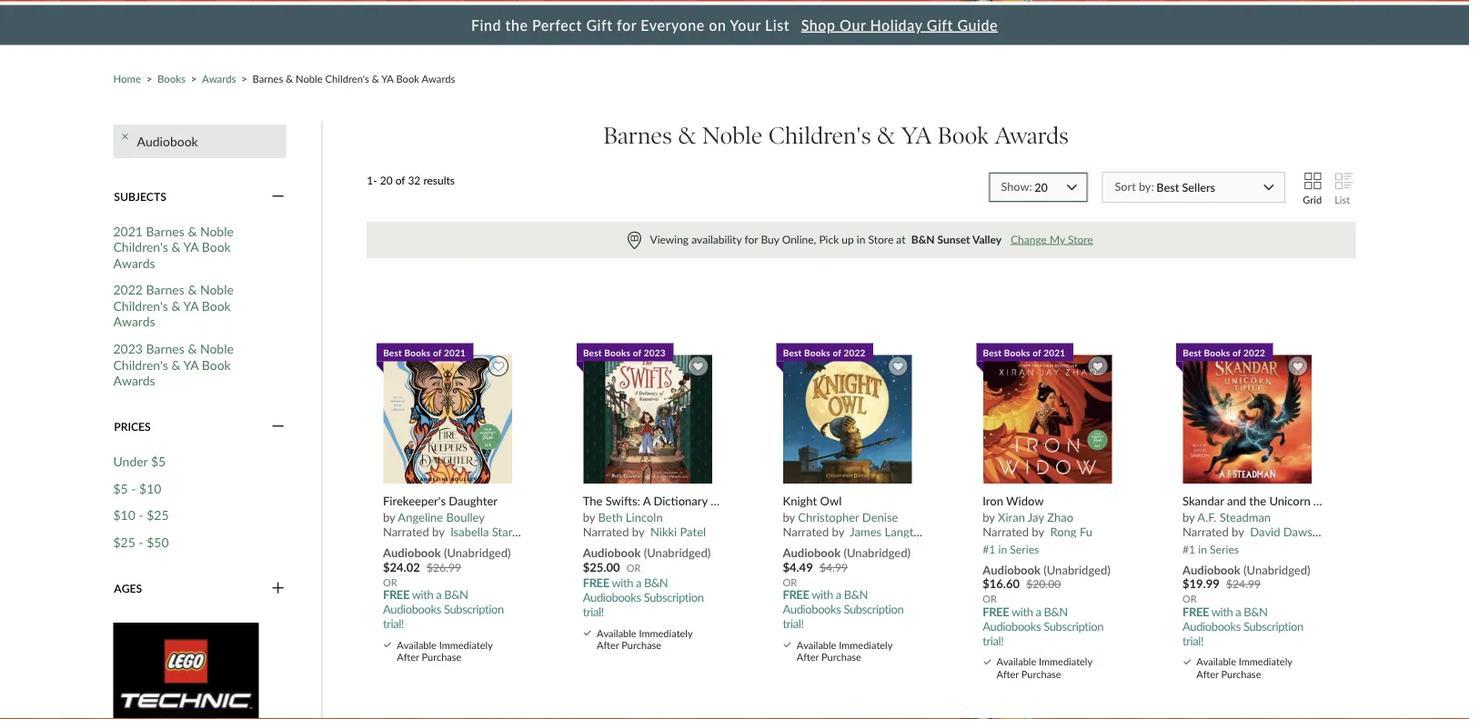 Task type: locate. For each thing, give the bounding box(es) containing it.
a
[[636, 576, 642, 590], [436, 588, 442, 602], [836, 588, 841, 602], [1036, 605, 1041, 619], [1236, 605, 1241, 619]]

ya inside 2021 barnes & noble children's & ya book awards
[[183, 239, 199, 255]]

2 best books of 2021 from the left
[[983, 347, 1066, 358]]

- for $5
[[131, 481, 136, 496]]

children's
[[325, 72, 369, 85], [769, 121, 872, 150], [113, 239, 168, 255], [113, 298, 168, 314], [113, 357, 168, 372]]

ages
[[114, 582, 142, 595]]

audiobook inside audiobook (unabridged) $25.00 or
[[583, 546, 641, 560]]

0 vertical spatial minus image
[[272, 188, 284, 205]]

b&n audiobooks subscription trial! down $24.99
[[1183, 605, 1304, 648]]

find the perfect gift for everyone on your list shop our holiday gift guide
[[471, 16, 998, 34]]

of for the swifts: a dictionary of…
[[633, 347, 642, 358]]

books for the swifts: a dictionary of…
[[604, 347, 631, 358]]

with for $25.00
[[612, 576, 633, 590]]

(unabridged) inside audiobook (unabridged) $24.02 $26.99 or
[[444, 546, 511, 560]]

available immediately after purchase down audiobook (unabridged) $25.00 or
[[597, 627, 693, 652]]

(unabridged) up $24.99
[[1244, 563, 1311, 577]]

0 horizontal spatial the
[[505, 16, 528, 34]]

0 horizontal spatial $5
[[113, 481, 128, 496]]

0 horizontal spatial gift
[[586, 16, 613, 34]]

$25 down the $10 - $25 link at the bottom left of the page
[[113, 535, 135, 550]]

2 #1 in series link from the left
[[1183, 538, 1239, 556]]

2 best books of 2022 from the left
[[1183, 347, 1266, 358]]

skandar and the unicorn thief image
[[1182, 355, 1313, 485]]

ya for 2021 barnes & noble children's & ya book awards
[[183, 239, 199, 255]]

free down $19.99 link
[[1183, 605, 1209, 619]]

best for knight owl
[[783, 347, 802, 358]]

(unabridged) for james
[[844, 546, 911, 560]]

narrated inside the swifts: a dictionary of… by beth lincoln narrated by nikki patel
[[583, 524, 629, 539]]

books link
[[157, 72, 186, 85]]

audiobook for audiobook (unabridged) $16.60 $20.00 or
[[983, 563, 1041, 577]]

narrated inside skandar and the unicorn thief by a.f. steadman narrated by david dawson #1 in series
[[1183, 524, 1229, 539]]

b&n down $26.99
[[444, 588, 468, 602]]

1 vertical spatial for
[[745, 232, 758, 246]]

book inside 2023 barnes & noble children's & ya book awards
[[202, 357, 231, 372]]

gift left guide
[[927, 16, 954, 34]]

beth
[[598, 511, 623, 525]]

in down a.f.
[[1199, 543, 1207, 556]]

1-
[[367, 173, 377, 186]]

with down $24.02 link
[[412, 588, 433, 602]]

or right "$25.00" link
[[627, 562, 641, 574]]

free with a for $25.00
[[583, 576, 642, 590]]

0 horizontal spatial for
[[617, 16, 637, 34]]

online,
[[782, 232, 816, 246]]

(unabridged) inside audiobook (unabridged) $25.00 or
[[644, 546, 711, 560]]

awards
[[202, 72, 236, 85], [422, 72, 455, 85], [995, 121, 1069, 150], [113, 255, 155, 271], [113, 314, 155, 330], [113, 373, 155, 388]]

free for $19.99
[[1183, 605, 1209, 619]]

or inside audiobook (unabridged) $19.99 $24.99 or
[[1183, 593, 1197, 606]]

free with a for $16.60
[[983, 605, 1041, 619]]

james
[[850, 524, 882, 539]]

available down $16.60 link
[[997, 656, 1037, 668]]

b&n audiobooks subscription trial! for $25.00
[[583, 576, 704, 620]]

trial! for $4.49
[[783, 617, 804, 631]]

1 vertical spatial $10
[[113, 508, 135, 523]]

books for iron widow
[[1004, 347, 1031, 358]]

series down a.f. steadman link
[[1210, 543, 1239, 556]]

audiobooks for $16.60
[[983, 619, 1041, 634]]

free down $25.00
[[583, 576, 609, 590]]

0 vertical spatial -
[[131, 481, 136, 496]]

free for $16.60
[[983, 605, 1009, 619]]

best books of 2022 for knight owl
[[783, 347, 866, 358]]

prices
[[114, 420, 151, 433]]

$10 down $5 - $10 link
[[113, 508, 135, 523]]

ya for 2022 barnes & noble children's & ya book awards
[[183, 298, 199, 314]]

b&n audiobooks subscription trial! down $4.99
[[783, 588, 904, 631]]

#1 up $19.99
[[1183, 543, 1196, 556]]

free for $25.00
[[583, 576, 609, 590]]

- down under
[[131, 481, 136, 496]]

after purchase
[[597, 639, 662, 652], [397, 651, 462, 663], [797, 651, 862, 663], [997, 668, 1062, 680], [1197, 668, 1262, 680]]

2023
[[113, 341, 143, 357], [644, 347, 666, 358]]

grid view active image
[[1303, 172, 1320, 194]]

#1 inside iron widow by xiran jay zhao narrated by rong fu #1 in series
[[983, 543, 996, 556]]

1 horizontal spatial barnes & noble children's & ya book awards
[[604, 121, 1069, 150]]

0 vertical spatial list
[[765, 16, 790, 34]]

list link
[[1335, 173, 1351, 206]]

ya inside "2022 barnes & noble children's & ya book awards"
[[183, 298, 199, 314]]

immediately right check icon
[[439, 639, 493, 652]]

by
[[383, 511, 395, 525], [583, 511, 595, 525], [783, 511, 795, 525], [983, 511, 995, 525], [1183, 511, 1195, 525], [432, 524, 445, 539], [632, 524, 644, 539], [832, 524, 844, 539], [1032, 524, 1044, 539], [1232, 524, 1244, 539]]

b&n sunset
[[911, 232, 970, 246]]

noble inside 2021 barnes & noble children's & ya book awards
[[200, 223, 234, 239]]

1 horizontal spatial store
[[1068, 232, 1093, 246]]

a down $4.99
[[836, 588, 841, 602]]

1 horizontal spatial #1 in series link
[[1183, 538, 1239, 556]]

children's for 2022 barnes & noble children's & ya book awards
[[113, 298, 168, 314]]

our
[[840, 16, 866, 34]]

the inside skandar and the unicorn thief by a.f. steadman narrated by david dawson #1 in series
[[1250, 493, 1267, 508]]

with for $4.49
[[812, 588, 833, 602]]

2 horizontal spatial 2021
[[1044, 347, 1066, 358]]

store right my
[[1068, 232, 1093, 246]]

pick
[[819, 232, 839, 246]]

the right 'and'
[[1250, 493, 1267, 508]]

2 horizontal spatial in
[[1199, 543, 1207, 556]]

of…
[[711, 493, 730, 508]]

$16.60 link
[[983, 576, 1020, 593]]

free with a down '$4.49' link
[[783, 588, 841, 602]]

best for iron widow
[[983, 347, 1002, 358]]

1 best books of 2022 from the left
[[783, 347, 866, 358]]

2 #1 from the left
[[1183, 543, 1196, 556]]

audiobooks
[[583, 590, 641, 605], [383, 602, 441, 617], [783, 602, 841, 617], [983, 619, 1041, 634], [1183, 619, 1241, 634]]

gift right the perfect
[[586, 16, 613, 34]]

close modal image
[[122, 134, 128, 150]]

1 #1 in series link from the left
[[983, 538, 1039, 556]]

region containing viewing availability for buy online, pick up in store at
[[367, 222, 1356, 258]]

0 horizontal spatial 2022
[[113, 282, 143, 298]]

with for $19.99
[[1212, 605, 1233, 619]]

noble inside "2022 barnes & noble children's & ya book awards"
[[200, 282, 234, 298]]

- up $25 - $50 on the bottom left
[[139, 508, 143, 523]]

or down '$4.49' link
[[783, 576, 797, 589]]

rong fu link
[[1050, 524, 1093, 539]]

by left the "boulley"
[[432, 524, 445, 539]]

1 vertical spatial list
[[1335, 193, 1351, 206]]

0 horizontal spatial 2023
[[113, 341, 143, 357]]

of
[[396, 173, 405, 186], [433, 347, 442, 358], [633, 347, 642, 358], [833, 347, 842, 358], [1033, 347, 1041, 358], [1233, 347, 1241, 358]]

1 vertical spatial $5
[[113, 481, 128, 496]]

minus image
[[272, 188, 284, 205], [272, 419, 284, 435]]

with down $25.00
[[612, 576, 633, 590]]

b&n down $20.00
[[1044, 605, 1068, 619]]

2022 for skandar and the unicorn thief
[[1244, 347, 1266, 358]]

(unabridged) up $20.00
[[1044, 563, 1111, 577]]

1 vertical spatial minus image
[[272, 419, 284, 435]]

steadman
[[1220, 511, 1271, 525]]

firekeeper's daughter by angeline boulley narrated by isabella star lablanc
[[383, 493, 556, 539]]

noble
[[296, 72, 323, 85], [702, 121, 763, 150], [200, 223, 234, 239], [200, 282, 234, 298], [200, 341, 234, 357]]

0 horizontal spatial best books of 2021
[[383, 347, 466, 358]]

or down $19.99 link
[[1183, 593, 1197, 606]]

check image
[[584, 631, 591, 637], [784, 643, 791, 648], [984, 660, 991, 665], [1184, 660, 1191, 665]]

or inside audiobook (unabridged) $4.49 $4.99 or
[[783, 576, 797, 589]]

james langton link
[[850, 524, 927, 539]]

audiobook inside audiobook (unabridged) $16.60 $20.00 or
[[983, 563, 1041, 577]]

1 #1 from the left
[[983, 543, 996, 556]]

1 horizontal spatial best books of 2021
[[983, 347, 1066, 358]]

firekeeper's daughter link
[[383, 493, 524, 508]]

region
[[367, 222, 1356, 258]]

children's inside 2023 barnes & noble children's & ya book awards
[[113, 357, 168, 372]]

barnes for 2023 barnes & noble children's & ya book awards
[[146, 341, 185, 357]]

0 horizontal spatial store
[[868, 232, 894, 246]]

0 horizontal spatial in
[[857, 232, 866, 246]]

0 horizontal spatial list
[[765, 16, 790, 34]]

or down $16.60 link
[[983, 593, 997, 606]]

book for 2023 barnes & noble children's & ya book awards
[[202, 357, 231, 372]]

noble for 2021 barnes & noble children's & ya book awards
[[200, 223, 234, 239]]

immediately for $24.02
[[439, 639, 493, 652]]

2023 barnes & noble children's & ya book awards
[[113, 341, 234, 388]]

trial!
[[583, 605, 604, 620], [383, 617, 404, 631], [783, 617, 804, 631], [983, 634, 1004, 648], [1183, 634, 1204, 648]]

dictionary
[[654, 493, 708, 508]]

$24.02
[[383, 560, 420, 574]]

by left david
[[1232, 524, 1244, 539]]

(unabridged) down the james langton link
[[844, 546, 911, 560]]

2 series from the left
[[1210, 543, 1239, 556]]

subscription down audiobook (unabridged) $25.00 or
[[644, 590, 704, 605]]

by left james
[[832, 524, 844, 539]]

narrated down skandar
[[1183, 524, 1229, 539]]

after purchase for $24.02
[[397, 651, 462, 663]]

1 horizontal spatial $25
[[147, 508, 169, 523]]

children's inside "2022 barnes & noble children's & ya book awards"
[[113, 298, 168, 314]]

barnes for 2022 barnes & noble children's & ya book awards
[[146, 282, 185, 298]]

1 horizontal spatial gift
[[927, 16, 954, 34]]

b&n audiobooks subscription trial! down $26.99
[[383, 588, 504, 631]]

results
[[423, 173, 455, 186]]

subscription for nikki patel
[[644, 590, 704, 605]]

2022 for knight owl
[[844, 347, 866, 358]]

langton
[[885, 524, 927, 539]]

free with a down $16.60 link
[[983, 605, 1041, 619]]

with down $19.99 link
[[1212, 605, 1233, 619]]

2 minus image from the top
[[272, 419, 284, 435]]

available immediately after purchase right check icon
[[397, 639, 493, 663]]

1 horizontal spatial $10
[[139, 481, 161, 496]]

0 vertical spatial barnes & noble children's & ya book awards
[[253, 72, 455, 85]]

barnes inside 2023 barnes & noble children's & ya book awards
[[146, 341, 185, 357]]

best books of 2022 for skandar and the unicorn thief
[[1183, 347, 1266, 358]]

trial! up check icon
[[383, 617, 404, 631]]

$4.49
[[783, 560, 813, 574]]

$5
[[151, 454, 166, 469], [113, 481, 128, 496]]

a down audiobook (unabridged) $25.00 or
[[636, 576, 642, 590]]

audiobook up $4.99
[[783, 546, 841, 560]]

1 horizontal spatial best books of 2022
[[1183, 347, 1266, 358]]

1 minus image from the top
[[272, 188, 284, 205]]

narrated down the
[[583, 524, 629, 539]]

ya inside 2023 barnes & noble children's & ya book awards
[[183, 357, 199, 372]]

b&n audiobooks subscription trial! down $20.00
[[983, 605, 1104, 648]]

audiobooks down '$4.49' link
[[783, 602, 841, 617]]

b&n for nikki patel
[[644, 576, 668, 590]]

with for $24.02
[[412, 588, 433, 602]]

(unabridged) down isabella
[[444, 546, 511, 560]]

list right the your
[[765, 16, 790, 34]]

narrated down knight
[[783, 524, 829, 539]]

free with a
[[583, 576, 642, 590], [383, 588, 442, 602], [783, 588, 841, 602], [983, 605, 1041, 619], [1183, 605, 1241, 619]]

best books of 2021 for firekeeper's daughter
[[383, 347, 466, 358]]

the
[[505, 16, 528, 34], [1250, 493, 1267, 508]]

noble inside 2023 barnes & noble children's & ya book awards
[[200, 341, 234, 357]]

audiobook for audiobook
[[137, 134, 198, 149]]

0 vertical spatial $25
[[147, 508, 169, 523]]

0 horizontal spatial $10
[[113, 508, 135, 523]]

2 gift from the left
[[927, 16, 954, 34]]

audiobook inside audiobook (unabridged) $4.49 $4.99 or
[[783, 546, 841, 560]]

available down "$25.00" link
[[597, 627, 637, 640]]

2022 barnes & noble children's & ya book awards
[[113, 282, 234, 330]]

series inside skandar and the unicorn thief by a.f. steadman narrated by david dawson #1 in series
[[1210, 543, 1239, 556]]

&
[[286, 72, 293, 85], [372, 72, 379, 85], [678, 121, 696, 150], [877, 121, 896, 150], [188, 223, 197, 239], [171, 239, 181, 255], [188, 282, 197, 298], [171, 298, 181, 314], [188, 341, 197, 357], [171, 357, 181, 372]]

2 horizontal spatial 2022
[[1244, 347, 1266, 358]]

minus image for subjects
[[272, 188, 284, 205]]

a.f.
[[1198, 511, 1217, 525]]

$4.49 link
[[783, 559, 813, 576]]

available down $4.99
[[797, 639, 837, 652]]

#1 up $16.60
[[983, 543, 996, 556]]

by down the "firekeeper's" on the bottom
[[383, 511, 395, 525]]

plus image
[[272, 581, 284, 597]]

immediately down audiobook (unabridged) $25.00 or
[[639, 627, 693, 640]]

for
[[617, 16, 637, 34], [745, 232, 758, 246]]

iron widow image
[[983, 355, 1113, 485]]

of for firekeeper's daughter
[[433, 347, 442, 358]]

in down xiran
[[999, 543, 1007, 556]]

#1 in series link down a.f.
[[1183, 538, 1239, 556]]

audiobooks for $24.02
[[383, 602, 441, 617]]

$24.99
[[1227, 578, 1261, 591]]

check image down "$25.00" link
[[584, 631, 591, 637]]

(unabridged) for lincoln
[[644, 546, 711, 560]]

children's inside 2021 barnes & noble children's & ya book awards
[[113, 239, 168, 255]]

subscription down audiobook (unabridged) $24.02 $26.99 or at the bottom of the page
[[444, 602, 504, 617]]

1 narrated from the left
[[383, 524, 429, 539]]

0 horizontal spatial $25
[[113, 535, 135, 550]]

b&n audiobooks subscription trial! for $19.99
[[1183, 605, 1304, 648]]

free with a for $19.99
[[1183, 605, 1241, 619]]

1 horizontal spatial 2022
[[844, 347, 866, 358]]

audiobooks down "$25.00" link
[[583, 590, 641, 605]]

3 narrated from the left
[[783, 524, 829, 539]]

a for $4.49
[[836, 588, 841, 602]]

0 horizontal spatial best books of 2022
[[783, 347, 866, 358]]

1 vertical spatial -
[[139, 508, 143, 523]]

$25.00 link
[[583, 559, 620, 576]]

b&n audiobooks subscription trial! for $16.60
[[983, 605, 1104, 648]]

zhao
[[1048, 511, 1074, 525]]

available for $25.00
[[597, 627, 637, 640]]

5 narrated from the left
[[1183, 524, 1229, 539]]

free down '$4.49' link
[[783, 588, 809, 602]]

audiobook inside audiobook (unabridged) $24.02 $26.99 or
[[383, 546, 441, 560]]

patel
[[680, 524, 706, 539]]

of for skandar and the unicorn thief
[[1233, 347, 1241, 358]]

iron widow by xiran jay zhao narrated by rong fu #1 in series
[[983, 493, 1093, 556]]

b&n audiobooks subscription trial! down audiobook (unabridged) $25.00 or
[[583, 576, 704, 620]]

bopis small image
[[628, 232, 641, 249]]

angeline
[[398, 511, 443, 525]]

audiobook right close modal image
[[137, 134, 198, 149]]

immediately
[[639, 627, 693, 640], [439, 639, 493, 652], [839, 639, 893, 652], [1039, 656, 1093, 668], [1239, 656, 1293, 668]]

subscription down audiobook (unabridged) $4.49 $4.99 or
[[844, 602, 904, 617]]

available right check icon
[[397, 639, 437, 652]]

barnes inside 2021 barnes & noble children's & ya book awards
[[146, 223, 185, 239]]

book inside 2021 barnes & noble children's & ya book awards
[[202, 239, 231, 255]]

available
[[597, 627, 637, 640], [397, 639, 437, 652], [797, 639, 837, 652], [997, 656, 1037, 668], [1197, 656, 1237, 668]]

1 best books of 2021 from the left
[[383, 347, 466, 358]]

with down $16.60 link
[[1012, 605, 1033, 619]]

1 vertical spatial the
[[1250, 493, 1267, 508]]

b&n audiobooks subscription trial!
[[583, 576, 704, 620], [383, 588, 504, 631], [783, 588, 904, 631], [983, 605, 1104, 648], [1183, 605, 1304, 648]]

or inside audiobook (unabridged) $16.60 $20.00 or
[[983, 593, 997, 606]]

audiobook up $24.99
[[1183, 563, 1241, 577]]

book inside "2022 barnes & noble children's & ya book awards"
[[202, 298, 231, 314]]

series down xiran jay zhao link at the bottom right of the page
[[1010, 543, 1039, 556]]

isabella
[[451, 524, 489, 539]]

a down $26.99
[[436, 588, 442, 602]]

book for 2022 barnes & noble children's & ya book awards
[[202, 298, 231, 314]]

best
[[1157, 181, 1180, 194], [383, 347, 402, 358], [583, 347, 602, 358], [783, 347, 802, 358], [983, 347, 1002, 358], [1183, 347, 1202, 358]]

immediately down audiobook (unabridged) $4.49 $4.99 or
[[839, 639, 893, 652]]

2023 barnes & noble children's & ya book awards link
[[113, 341, 264, 389]]

-
[[131, 481, 136, 496], [139, 508, 143, 523], [139, 535, 143, 550]]

check image down '$4.49' link
[[784, 643, 791, 648]]

b&n down $4.99
[[844, 588, 868, 602]]

- left $50
[[139, 535, 143, 550]]

narrated down iron
[[983, 524, 1029, 539]]

trial! for $16.60
[[983, 634, 1004, 648]]

for left buy
[[745, 232, 758, 246]]

1- 20 of 32 results
[[367, 173, 455, 186]]

1 store from the left
[[868, 232, 894, 246]]

free down $24.02 link
[[383, 588, 409, 602]]

b&n down audiobook (unabridged) $25.00 or
[[644, 576, 668, 590]]

$10 up '$10 - $25'
[[139, 481, 161, 496]]

(unabridged) inside audiobook (unabridged) $4.49 $4.99 or
[[844, 546, 911, 560]]

$5 down under
[[113, 481, 128, 496]]

1 horizontal spatial 2021
[[444, 347, 466, 358]]

shop
[[801, 16, 836, 34]]

b&n for james langton
[[844, 588, 868, 602]]

1 horizontal spatial $5
[[151, 454, 166, 469]]

a down $20.00
[[1036, 605, 1041, 619]]

4 narrated from the left
[[983, 524, 1029, 539]]

0 horizontal spatial series
[[1010, 543, 1039, 556]]

audiobook for audiobook (unabridged) $4.49 $4.99 or
[[783, 546, 841, 560]]

free with a down $25.00
[[583, 576, 642, 590]]

1 horizontal spatial series
[[1210, 543, 1239, 556]]

0 horizontal spatial 2021
[[113, 223, 143, 239]]

2021 for iron widow
[[1044, 347, 1066, 358]]

0 horizontal spatial #1
[[983, 543, 996, 556]]

or inside audiobook (unabridged) $24.02 $26.99 or
[[383, 576, 397, 589]]

knight owl link
[[783, 493, 924, 508]]

0 horizontal spatial #1 in series link
[[983, 538, 1039, 556]]

narrated
[[383, 524, 429, 539], [583, 524, 629, 539], [783, 524, 829, 539], [983, 524, 1029, 539], [1183, 524, 1229, 539]]

with
[[612, 576, 633, 590], [412, 588, 433, 602], [812, 588, 833, 602], [1012, 605, 1033, 619], [1212, 605, 1233, 619]]

series inside iron widow by xiran jay zhao narrated by rong fu #1 in series
[[1010, 543, 1039, 556]]

iron
[[983, 493, 1004, 508]]

for left everyone
[[617, 16, 637, 34]]

knight owl by christopher denise narrated by james langton
[[783, 493, 927, 539]]

barnes inside "2022 barnes & noble children's & ya book awards"
[[146, 282, 185, 298]]

2 vertical spatial -
[[139, 535, 143, 550]]

in right up
[[857, 232, 866, 246]]

best sellers
[[1157, 181, 1216, 194]]

1 horizontal spatial the
[[1250, 493, 1267, 508]]

2023 inside 2023 barnes & noble children's & ya book awards
[[113, 341, 143, 357]]

fu
[[1080, 524, 1093, 539]]

subscription for james langton
[[844, 602, 904, 617]]

audiobook inside audiobook (unabridged) $19.99 $24.99 or
[[1183, 563, 1241, 577]]

books for knight owl
[[804, 347, 831, 358]]

1 horizontal spatial in
[[999, 543, 1007, 556]]

1 series from the left
[[1010, 543, 1039, 556]]

free with a down $19.99 link
[[1183, 605, 1241, 619]]

grid link
[[1303, 172, 1322, 206]]

2 narrated from the left
[[583, 524, 629, 539]]

best for firekeeper's daughter
[[383, 347, 402, 358]]

audiobook down beth
[[583, 546, 641, 560]]

audiobooks down $24.02 link
[[383, 602, 441, 617]]

xiran jay zhao link
[[998, 511, 1074, 525]]

gift
[[586, 16, 613, 34], [927, 16, 954, 34]]

#1
[[983, 543, 996, 556], [1183, 543, 1196, 556]]

free for $24.02
[[383, 588, 409, 602]]

trial! down $16.60 link
[[983, 634, 1004, 648]]

trial! for $24.02
[[383, 617, 404, 631]]

and
[[1227, 493, 1247, 508]]

best books of 2021
[[383, 347, 466, 358], [983, 347, 1066, 358]]

1 vertical spatial $25
[[113, 535, 135, 550]]

1 horizontal spatial 2023
[[644, 347, 666, 358]]

1 horizontal spatial #1
[[1183, 543, 1196, 556]]

the right find
[[505, 16, 528, 34]]



Task type: vqa. For each thing, say whether or not it's contained in the screenshot.
topmost Order
no



Task type: describe. For each thing, give the bounding box(es) containing it.
0 vertical spatial for
[[617, 16, 637, 34]]

20
[[380, 173, 393, 186]]

advertisement region
[[113, 623, 259, 720]]

of for knight owl
[[833, 347, 842, 358]]

trial! for $19.99
[[1183, 634, 1204, 648]]

check image down $19.99 link
[[1184, 660, 1191, 665]]

available immediately after purchase for $24.02
[[397, 639, 493, 663]]

available for $4.49
[[797, 639, 837, 652]]

1 horizontal spatial for
[[745, 232, 758, 246]]

angeline boulley link
[[398, 511, 485, 525]]

available for $24.02
[[397, 639, 437, 652]]

$25 - $50 link
[[113, 535, 169, 551]]

ya for 2023 barnes & noble children's & ya book awards
[[183, 357, 199, 372]]

$5 - $10 link
[[113, 481, 161, 497]]

$5 - $10
[[113, 481, 161, 496]]

$4.99
[[820, 561, 848, 574]]

jay
[[1028, 511, 1045, 525]]

iron widow link
[[983, 493, 1124, 508]]

a for $19.99
[[1236, 605, 1241, 619]]

my
[[1050, 232, 1065, 246]]

b&n audiobooks subscription trial! for $4.49
[[783, 588, 904, 631]]

(unabridged) for isabella
[[444, 546, 511, 560]]

1 horizontal spatial list
[[1335, 193, 1351, 206]]

0 horizontal spatial barnes & noble children's & ya book awards
[[253, 72, 455, 85]]

swifts:
[[606, 493, 640, 508]]

of for iron widow
[[1033, 347, 1041, 358]]

change my store link
[[1009, 232, 1095, 247]]

viewing
[[650, 232, 689, 246]]

check image
[[384, 643, 391, 648]]

best sellers link
[[1102, 172, 1286, 208]]

audiobooks for $25.00
[[583, 590, 641, 605]]

(unabridged) inside audiobook (unabridged) $19.99 $24.99 or
[[1244, 563, 1311, 577]]

by down the
[[583, 511, 595, 525]]

available immediately after purchase down $24.99
[[1197, 656, 1293, 680]]

beth lincoln link
[[598, 511, 663, 525]]

audiobook (unabridged) $16.60 $20.00 or
[[983, 563, 1111, 606]]

subjects
[[114, 190, 166, 203]]

a for $24.02
[[436, 588, 442, 602]]

skandar and the unicorn thief link
[[1183, 493, 1340, 508]]

audiobook link
[[137, 134, 198, 150]]

0 vertical spatial $10
[[139, 481, 161, 496]]

perfect
[[532, 16, 582, 34]]

free with a for $4.49
[[783, 588, 841, 602]]

your
[[730, 16, 761, 34]]

on
[[709, 16, 726, 34]]

a.f. steadman link
[[1198, 511, 1271, 525]]

or for $4.49
[[783, 576, 797, 589]]

book for 2021 barnes & noble children's & ya book awards
[[202, 239, 231, 255]]

$24.02 link
[[383, 559, 420, 576]]

immediately for $25.00
[[639, 627, 693, 640]]

firekeeper's
[[383, 493, 446, 508]]

immediately down audiobook (unabridged) $16.60 $20.00 or
[[1039, 656, 1093, 668]]

the swifts: a dictionary of… link
[[583, 493, 730, 508]]

lincoln
[[626, 511, 663, 525]]

by left a.f.
[[1183, 511, 1195, 525]]

b&n for isabella star lablanc
[[444, 588, 468, 602]]

2 store from the left
[[1068, 232, 1093, 246]]

with for $16.60
[[1012, 605, 1033, 619]]

availability
[[692, 232, 742, 246]]

daughter
[[449, 493, 498, 508]]

holiday
[[870, 16, 923, 34]]

audiobook for audiobook (unabridged) $19.99 $24.99 or
[[1183, 563, 1241, 577]]

available immediately after purchase for $25.00
[[597, 627, 693, 652]]

available immediately after purchase for $4.49
[[797, 639, 893, 663]]

immediately down audiobook (unabridged) $19.99 $24.99 or
[[1239, 656, 1293, 668]]

ages button
[[113, 581, 286, 597]]

grid
[[1303, 193, 1322, 206]]

a for $16.60
[[1036, 605, 1041, 619]]

immediately for $4.49
[[839, 639, 893, 652]]

the swifts: a dictionary of… by beth lincoln narrated by nikki patel
[[583, 493, 730, 539]]

find
[[471, 16, 501, 34]]

subscription down audiobook (unabridged) $16.60 $20.00 or
[[1044, 619, 1104, 634]]

owl
[[820, 493, 842, 508]]

check image down $16.60 link
[[984, 660, 991, 665]]

0 vertical spatial $5
[[151, 454, 166, 469]]

children's for 2023 barnes & noble children's & ya book awards
[[113, 357, 168, 372]]

the swifts: a dictionary of scoundrels image
[[583, 355, 713, 485]]

free with a for $24.02
[[383, 588, 442, 602]]

home link
[[113, 72, 141, 85]]

or for $19.99
[[1183, 593, 1197, 606]]

lablanc
[[515, 524, 556, 539]]

narrated inside firekeeper's daughter by angeline boulley narrated by isabella star lablanc
[[383, 524, 429, 539]]

after purchase for $25.00
[[597, 639, 662, 652]]

$19.99 link
[[1183, 576, 1220, 593]]

change
[[1011, 232, 1047, 246]]

0 vertical spatial the
[[505, 16, 528, 34]]

best for skandar and the unicorn thief
[[1183, 347, 1202, 358]]

#1 in series link for a.f.
[[1183, 538, 1239, 556]]

books for skandar and the unicorn thief
[[1204, 347, 1230, 358]]

best for the swifts: a dictionary of…
[[583, 347, 602, 358]]

christopher
[[798, 511, 859, 525]]

subscription down audiobook (unabridged) $19.99 $24.99 or
[[1244, 619, 1304, 634]]

#1 inside skandar and the unicorn thief by a.f. steadman narrated by david dawson #1 in series
[[1183, 543, 1196, 556]]

the
[[583, 493, 603, 508]]

$50
[[147, 535, 169, 550]]

christopher denise link
[[798, 511, 898, 525]]

narrated inside knight owl by christopher denise narrated by james langton
[[783, 524, 829, 539]]

- for $10
[[139, 508, 143, 523]]

by down knight
[[783, 511, 795, 525]]

by left rong
[[1032, 524, 1044, 539]]

everyone
[[641, 16, 705, 34]]

$25.00
[[583, 560, 620, 574]]

best books of 2021 for iron widow
[[983, 347, 1066, 358]]

skandar
[[1183, 493, 1224, 508]]

books for firekeeper's daughter
[[404, 347, 431, 358]]

$16.60
[[983, 577, 1020, 591]]

under $5
[[113, 454, 166, 469]]

audiobooks for $4.49
[[783, 602, 841, 617]]

narrated inside iron widow by xiran jay zhao narrated by rong fu #1 in series
[[983, 524, 1029, 539]]

a for $25.00
[[636, 576, 642, 590]]

barnes for 2021 barnes & noble children's & ya book awards
[[146, 223, 185, 239]]

awards inside 2023 barnes & noble children's & ya book awards
[[113, 373, 155, 388]]

or for $16.60
[[983, 593, 997, 606]]

or inside audiobook (unabridged) $25.00 or
[[627, 562, 641, 574]]

2021 for firekeeper's daughter
[[444, 347, 466, 358]]

trial! for $25.00
[[583, 605, 604, 620]]

or for $24.02
[[383, 576, 397, 589]]

prices button
[[113, 419, 286, 435]]

minus image for prices
[[272, 419, 284, 435]]

#1 in series link for narrated
[[983, 538, 1039, 556]]

available immediately after purchase down $20.00
[[997, 656, 1093, 680]]

buy
[[761, 232, 779, 246]]

children's for 2021 barnes & noble children's & ya book awards
[[113, 239, 168, 255]]

home
[[113, 72, 141, 85]]

knight owl image
[[783, 355, 913, 485]]

nikki
[[651, 524, 677, 539]]

b&n audiobooks subscription trial! for $24.02
[[383, 588, 504, 631]]

awards inside "2022 barnes & noble children's & ya book awards"
[[113, 314, 155, 330]]

skandar and the unicorn thief by a.f. steadman narrated by david dawson #1 in series
[[1183, 493, 1340, 556]]

in inside iron widow by xiran jay zhao narrated by rong fu #1 in series
[[999, 543, 1007, 556]]

list view active image
[[1335, 173, 1351, 194]]

widow
[[1006, 493, 1044, 508]]

32
[[408, 173, 421, 186]]

rong
[[1050, 524, 1077, 539]]

sellers
[[1182, 181, 1216, 194]]

$26.99
[[427, 561, 461, 574]]

at
[[897, 232, 906, 246]]

under
[[113, 454, 148, 469]]

awards inside 2021 barnes & noble children's & ya book awards
[[113, 255, 155, 271]]

noble for 2022 barnes & noble children's & ya book awards
[[200, 282, 234, 298]]

audiobook (unabridged) $25.00 or
[[583, 546, 711, 574]]

2022 barnes & noble children's & ya book awards link
[[113, 282, 264, 330]]

b&n down $24.99
[[1244, 605, 1268, 619]]

after purchase for $4.49
[[797, 651, 862, 663]]

$20.00
[[1027, 578, 1061, 591]]

(unabridged) inside audiobook (unabridged) $16.60 $20.00 or
[[1044, 563, 1111, 577]]

david
[[1250, 524, 1281, 539]]

audiobook (unabridged) $4.49 $4.99 or
[[783, 546, 911, 589]]

in inside skandar and the unicorn thief by a.f. steadman narrated by david dawson #1 in series
[[1199, 543, 1207, 556]]

by down iron
[[983, 511, 995, 525]]

by left 'nikki'
[[632, 524, 644, 539]]

dawson
[[1284, 524, 1326, 539]]

noble for 2023 barnes & noble children's & ya book awards
[[200, 341, 234, 357]]

audiobook for audiobook (unabridged) $24.02 $26.99 or
[[383, 546, 441, 560]]

- for $25
[[139, 535, 143, 550]]

denise
[[862, 511, 898, 525]]

xiran
[[998, 511, 1025, 525]]

2021 inside 2021 barnes & noble children's & ya book awards
[[113, 223, 143, 239]]

firekeeper's daughter image
[[383, 355, 513, 485]]

available down $19.99 link
[[1197, 656, 1237, 668]]

audiobook (unabridged) $19.99 $24.99 or
[[1183, 563, 1311, 606]]

free for $4.49
[[783, 588, 809, 602]]

subscription for isabella star lablanc
[[444, 602, 504, 617]]

2021 barnes & noble children's & ya book awards link
[[113, 223, 264, 271]]

1 gift from the left
[[586, 16, 613, 34]]

awards link
[[202, 72, 236, 85]]

audiobooks for $19.99
[[1183, 619, 1241, 634]]

david dawson link
[[1250, 524, 1326, 539]]

$19.99
[[1183, 577, 1220, 591]]

audiobook for audiobook (unabridged) $25.00 or
[[583, 546, 641, 560]]

1 vertical spatial barnes & noble children's & ya book awards
[[604, 121, 1069, 150]]

2022 inside "2022 barnes & noble children's & ya book awards"
[[113, 282, 143, 298]]

valley
[[973, 232, 1002, 246]]



